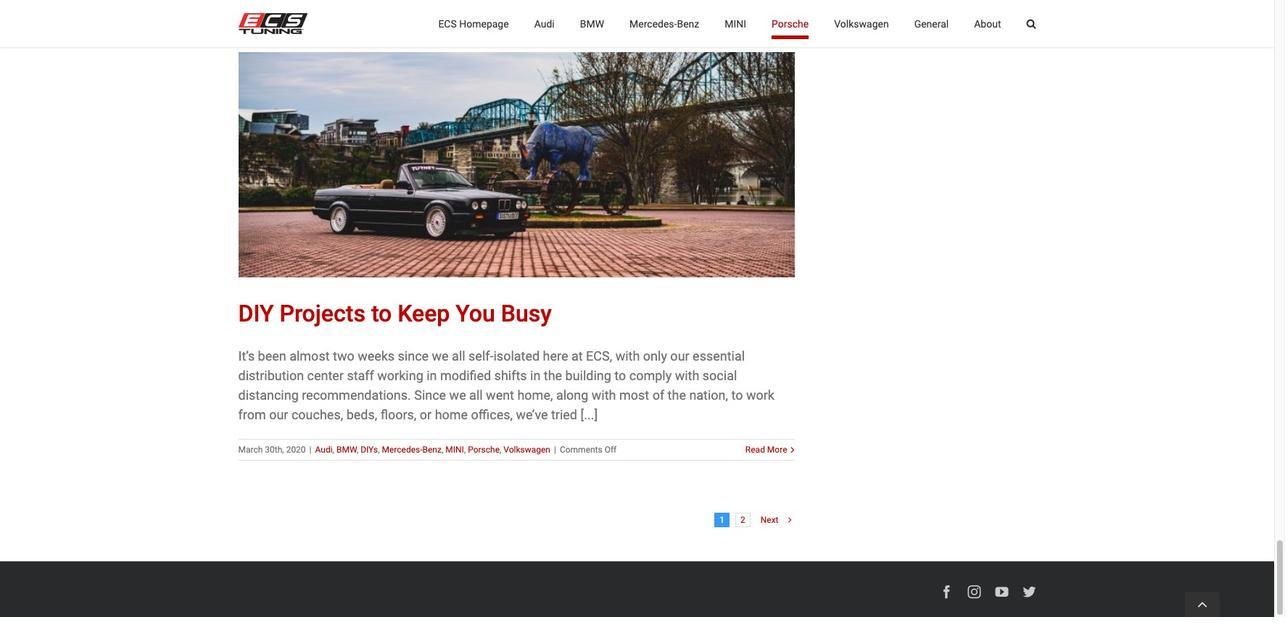 Task type: describe. For each thing, give the bounding box(es) containing it.
distribution
[[238, 369, 304, 384]]

2 horizontal spatial to
[[731, 388, 743, 404]]

2 link
[[735, 514, 750, 528]]

0 horizontal spatial audi link
[[315, 446, 333, 456]]

1 horizontal spatial all
[[469, 388, 483, 404]]

almost
[[289, 349, 330, 364]]

1 horizontal spatial bmw link
[[580, 0, 604, 47]]

two
[[333, 349, 354, 364]]

ecs
[[438, 18, 457, 29]]

general
[[914, 18, 949, 29]]

social
[[703, 369, 737, 384]]

0 vertical spatial the
[[544, 369, 562, 384]]

of
[[652, 388, 664, 404]]

recommendations.
[[302, 388, 411, 404]]

most
[[619, 388, 649, 404]]

home
[[435, 408, 468, 423]]

1 in from the left
[[427, 369, 437, 384]]

1 vertical spatial volkswagen
[[504, 446, 550, 456]]

we've
[[516, 408, 548, 423]]

working
[[377, 369, 423, 384]]

4 , from the left
[[442, 446, 443, 456]]

ecs tuning logo image
[[238, 13, 307, 34]]

0 horizontal spatial to
[[371, 301, 392, 328]]

busy
[[501, 301, 552, 328]]

1 horizontal spatial mini
[[725, 18, 746, 29]]

ecs homepage
[[438, 18, 509, 29]]

diy
[[238, 301, 274, 328]]

diys
[[361, 446, 378, 456]]

1 horizontal spatial audi
[[534, 18, 555, 29]]

1 vertical spatial volkswagen link
[[504, 446, 550, 456]]

1 horizontal spatial mercedes-benz link
[[630, 0, 699, 47]]

2 , from the left
[[357, 446, 358, 456]]

0 vertical spatial with
[[615, 349, 640, 364]]

isolated
[[494, 349, 540, 364]]

diys link
[[361, 446, 378, 456]]

1 horizontal spatial mini link
[[725, 0, 746, 47]]

staff
[[347, 369, 374, 384]]

0 horizontal spatial porsche
[[468, 446, 500, 456]]

ecs homepage link
[[438, 0, 509, 47]]

1 vertical spatial bmw link
[[336, 446, 357, 456]]

offices,
[[471, 408, 513, 423]]

5 , from the left
[[464, 446, 466, 456]]

modified
[[440, 369, 491, 384]]

0 horizontal spatial mercedes-
[[382, 446, 422, 456]]

1 horizontal spatial our
[[670, 349, 689, 364]]

comply
[[629, 369, 672, 384]]

at
[[571, 349, 583, 364]]

homepage
[[459, 18, 509, 29]]

1 , from the left
[[333, 446, 334, 456]]

diy projects to keep you busy image
[[238, 52, 794, 278]]

ecs,
[[586, 349, 612, 364]]

1 horizontal spatial we
[[449, 388, 466, 404]]

you
[[456, 301, 495, 328]]

it's been almost two weeks since we all self-isolated here at ecs, with only our essential distribution center staff working in modified shifts in the building to comply with social distancing recommendations. since we all went home, along with most of the nation, to work from our couches, beds, floors, or home offices, we've tried [...]
[[238, 349, 775, 423]]

0 horizontal spatial our
[[269, 408, 288, 423]]

1
[[720, 516, 724, 526]]

diy projects to keep you busy
[[238, 301, 552, 328]]

about
[[974, 18, 1001, 29]]

self-
[[469, 349, 494, 364]]

comments
[[560, 446, 602, 456]]

march 30th, 2020 | audi , bmw , diys , mercedes-benz , mini , porsche , volkswagen | comments off
[[238, 446, 617, 456]]

since
[[398, 349, 429, 364]]

since
[[414, 388, 446, 404]]

center
[[307, 369, 344, 384]]

2 | from the left
[[554, 446, 556, 456]]

0 vertical spatial benz
[[677, 18, 699, 29]]

1 horizontal spatial the
[[668, 388, 686, 404]]



Task type: locate. For each thing, give the bounding box(es) containing it.
|
[[309, 446, 312, 456], [554, 446, 556, 456]]

about link
[[974, 0, 1001, 47]]

0 horizontal spatial volkswagen link
[[504, 446, 550, 456]]

1 vertical spatial mini
[[445, 446, 464, 456]]

bmw link left mercedes-benz on the top of the page
[[580, 0, 604, 47]]

3 , from the left
[[378, 446, 380, 456]]

0 vertical spatial to
[[371, 301, 392, 328]]

1 vertical spatial the
[[668, 388, 686, 404]]

0 horizontal spatial we
[[432, 349, 449, 364]]

1 horizontal spatial porsche link
[[772, 0, 809, 47]]

couches,
[[291, 408, 343, 423]]

1 vertical spatial we
[[449, 388, 466, 404]]

1 vertical spatial mini link
[[445, 446, 464, 456]]

0 vertical spatial audi
[[534, 18, 555, 29]]

floors,
[[381, 408, 417, 423]]

mini
[[725, 18, 746, 29], [445, 446, 464, 456]]

6 , from the left
[[500, 446, 501, 456]]

mercedes-benz
[[630, 18, 699, 29]]

0 horizontal spatial the
[[544, 369, 562, 384]]

audi right 2020
[[315, 446, 333, 456]]

all
[[452, 349, 465, 364], [469, 388, 483, 404]]

0 horizontal spatial all
[[452, 349, 465, 364]]

in
[[427, 369, 437, 384], [530, 369, 541, 384]]

distancing
[[238, 388, 299, 404]]

to left keep
[[371, 301, 392, 328]]

diy projects to keep you busy link
[[238, 301, 552, 328]]

0 vertical spatial bmw
[[580, 18, 604, 29]]

in up since
[[427, 369, 437, 384]]

all down modified
[[469, 388, 483, 404]]

volkswagen down we've
[[504, 446, 550, 456]]

along
[[556, 388, 588, 404]]

beds,
[[346, 408, 377, 423]]

audi link right 2020
[[315, 446, 333, 456]]

0 vertical spatial porsche
[[772, 18, 809, 29]]

projects
[[280, 301, 365, 328]]

here
[[543, 349, 568, 364]]

2 vertical spatial to
[[731, 388, 743, 404]]

we
[[432, 349, 449, 364], [449, 388, 466, 404]]

tried
[[551, 408, 577, 423]]

1 vertical spatial audi
[[315, 446, 333, 456]]

read
[[745, 446, 765, 456]]

1 vertical spatial bmw
[[336, 446, 357, 456]]

1 vertical spatial all
[[469, 388, 483, 404]]

went
[[486, 388, 514, 404]]

1 horizontal spatial mercedes-
[[630, 18, 677, 29]]

0 vertical spatial mini
[[725, 18, 746, 29]]

nation,
[[689, 388, 728, 404]]

to left work
[[731, 388, 743, 404]]

been
[[258, 349, 286, 364]]

mini link
[[725, 0, 746, 47], [445, 446, 464, 456]]

0 vertical spatial our
[[670, 349, 689, 364]]

our down distancing
[[269, 408, 288, 423]]

1 horizontal spatial to
[[615, 369, 626, 384]]

our right only
[[670, 349, 689, 364]]

0 horizontal spatial volkswagen
[[504, 446, 550, 456]]

building
[[565, 369, 611, 384]]

1 vertical spatial audi link
[[315, 446, 333, 456]]

1 vertical spatial benz
[[422, 446, 442, 456]]

mini down home
[[445, 446, 464, 456]]

1 vertical spatial mercedes-
[[382, 446, 422, 456]]

1 horizontal spatial audi link
[[534, 0, 555, 47]]

30th,
[[265, 446, 284, 456]]

1 horizontal spatial porsche
[[772, 18, 809, 29]]

bmw link left diys link
[[336, 446, 357, 456]]

1 vertical spatial with
[[675, 369, 699, 384]]

our
[[670, 349, 689, 364], [269, 408, 288, 423]]

to up most
[[615, 369, 626, 384]]

or
[[420, 408, 432, 423]]

bmw
[[580, 18, 604, 29], [336, 446, 357, 456]]

bmw link
[[580, 0, 604, 47], [336, 446, 357, 456]]

the right of
[[668, 388, 686, 404]]

we up home
[[449, 388, 466, 404]]

more
[[767, 446, 787, 456]]

| right 2020
[[309, 446, 312, 456]]

0 horizontal spatial mini
[[445, 446, 464, 456]]

audi link
[[534, 0, 555, 47], [315, 446, 333, 456]]

0 vertical spatial porsche link
[[772, 0, 809, 47]]

all up modified
[[452, 349, 465, 364]]

porsche link
[[772, 0, 809, 47], [468, 446, 500, 456]]

with up nation,
[[675, 369, 699, 384]]

2 vertical spatial with
[[592, 388, 616, 404]]

1 vertical spatial our
[[269, 408, 288, 423]]

audi link right homepage
[[534, 0, 555, 47]]

general link
[[914, 0, 949, 47]]

porsche
[[772, 18, 809, 29], [468, 446, 500, 456]]

0 vertical spatial all
[[452, 349, 465, 364]]

audi right homepage
[[534, 18, 555, 29]]

2020
[[286, 446, 306, 456]]

march
[[238, 446, 263, 456]]

1 horizontal spatial benz
[[677, 18, 699, 29]]

from
[[238, 408, 266, 423]]

1 horizontal spatial |
[[554, 446, 556, 456]]

mini right mercedes-benz on the top of the page
[[725, 18, 746, 29]]

0 horizontal spatial bmw link
[[336, 446, 357, 456]]

0 vertical spatial mercedes-
[[630, 18, 677, 29]]

0 vertical spatial mini link
[[725, 0, 746, 47]]

1 horizontal spatial volkswagen
[[834, 18, 889, 29]]

mini link down home
[[445, 446, 464, 456]]

with up [...]
[[592, 388, 616, 404]]

0 horizontal spatial porsche link
[[468, 446, 500, 456]]

shifts
[[494, 369, 527, 384]]

0 vertical spatial mercedes-benz link
[[630, 0, 699, 47]]

volkswagen link down we've
[[504, 446, 550, 456]]

2 in from the left
[[530, 369, 541, 384]]

bmw left mercedes-benz on the top of the page
[[580, 18, 604, 29]]

0 vertical spatial volkswagen link
[[834, 0, 889, 47]]

we right since
[[432, 349, 449, 364]]

0 vertical spatial bmw link
[[580, 0, 604, 47]]

only
[[643, 349, 667, 364]]

off
[[605, 446, 617, 456]]

volkswagen left general
[[834, 18, 889, 29]]

0 vertical spatial we
[[432, 349, 449, 364]]

1 horizontal spatial volkswagen link
[[834, 0, 889, 47]]

the
[[544, 369, 562, 384], [668, 388, 686, 404]]

next
[[761, 516, 779, 526]]

read more
[[745, 446, 787, 456]]

1 horizontal spatial bmw
[[580, 18, 604, 29]]

0 horizontal spatial in
[[427, 369, 437, 384]]

essential
[[693, 349, 745, 364]]

1 vertical spatial porsche link
[[468, 446, 500, 456]]

volkswagen link left general
[[834, 0, 889, 47]]

with
[[615, 349, 640, 364], [675, 369, 699, 384], [592, 388, 616, 404]]

0 horizontal spatial bmw
[[336, 446, 357, 456]]

volkswagen link
[[834, 0, 889, 47], [504, 446, 550, 456]]

volkswagen
[[834, 18, 889, 29], [504, 446, 550, 456]]

[...]
[[581, 408, 598, 423]]

mercedes-benz link
[[630, 0, 699, 47], [382, 446, 442, 456]]

0 horizontal spatial mini link
[[445, 446, 464, 456]]

1 | from the left
[[309, 446, 312, 456]]

home,
[[517, 388, 553, 404]]

0 vertical spatial audi link
[[534, 0, 555, 47]]

1 vertical spatial porsche
[[468, 446, 500, 456]]

0 horizontal spatial audi
[[315, 446, 333, 456]]

0 horizontal spatial benz
[[422, 446, 442, 456]]

1 vertical spatial mercedes-benz link
[[382, 446, 442, 456]]

bmw left diys link
[[336, 446, 357, 456]]

benz
[[677, 18, 699, 29], [422, 446, 442, 456]]

1 vertical spatial to
[[615, 369, 626, 384]]

mercedes-
[[630, 18, 677, 29], [382, 446, 422, 456]]

work
[[746, 388, 775, 404]]

read more link
[[745, 444, 787, 457]]

keep
[[398, 301, 450, 328]]

2
[[740, 516, 745, 526]]

0 horizontal spatial mercedes-benz link
[[382, 446, 442, 456]]

the down here
[[544, 369, 562, 384]]

weeks
[[358, 349, 395, 364]]

mini link right mercedes-benz on the top of the page
[[725, 0, 746, 47]]

with left only
[[615, 349, 640, 364]]

0 horizontal spatial |
[[309, 446, 312, 456]]

it's
[[238, 349, 255, 364]]

0 vertical spatial volkswagen
[[834, 18, 889, 29]]

next link
[[756, 509, 783, 533]]

audi
[[534, 18, 555, 29], [315, 446, 333, 456]]

1 horizontal spatial in
[[530, 369, 541, 384]]

| left comments
[[554, 446, 556, 456]]

to
[[371, 301, 392, 328], [615, 369, 626, 384], [731, 388, 743, 404]]

in up home,
[[530, 369, 541, 384]]

,
[[333, 446, 334, 456], [357, 446, 358, 456], [378, 446, 380, 456], [442, 446, 443, 456], [464, 446, 466, 456], [500, 446, 501, 456]]



Task type: vqa. For each thing, say whether or not it's contained in the screenshot.
"bathing"
no



